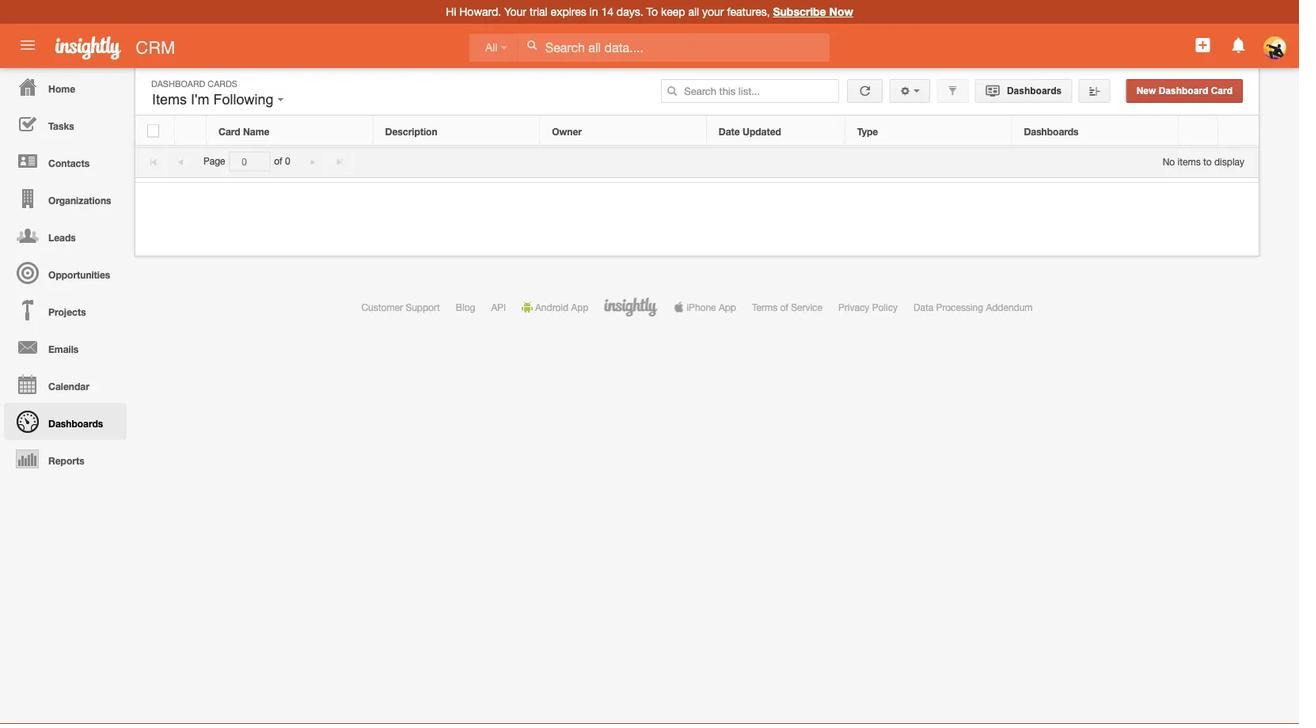 Task type: describe. For each thing, give the bounding box(es) containing it.
data
[[914, 302, 934, 313]]

name
[[243, 126, 270, 137]]

blog
[[456, 302, 475, 313]]

new dashboard card link
[[1126, 79, 1243, 103]]

keep
[[661, 5, 685, 18]]

14
[[601, 5, 614, 18]]

i'm
[[191, 91, 209, 108]]

organizations link
[[4, 180, 127, 217]]

date
[[719, 126, 740, 137]]

iphone app
[[687, 302, 736, 313]]

all
[[485, 41, 498, 54]]

support
[[406, 302, 440, 313]]

no
[[1163, 156, 1175, 167]]

search image
[[667, 86, 678, 97]]

days.
[[617, 5, 643, 18]]

customer support link
[[361, 302, 440, 313]]

hi
[[446, 5, 456, 18]]

0 horizontal spatial card
[[219, 126, 240, 137]]

0 vertical spatial dashboards
[[1005, 86, 1062, 96]]

addendum
[[986, 302, 1033, 313]]

customer
[[361, 302, 403, 313]]

new
[[1137, 86, 1156, 96]]

0
[[285, 156, 290, 167]]

calendar
[[48, 381, 89, 392]]

Search this list... text field
[[661, 79, 840, 103]]

data processing addendum
[[914, 302, 1033, 313]]

reports link
[[4, 440, 127, 477]]

features,
[[727, 5, 770, 18]]

trial
[[530, 5, 548, 18]]

to
[[646, 5, 658, 18]]

projects
[[48, 306, 86, 318]]

privacy policy link
[[839, 302, 898, 313]]

api link
[[491, 302, 506, 313]]

0 horizontal spatial dashboard
[[151, 78, 205, 89]]

Search all data.... text field
[[518, 33, 830, 62]]

your
[[504, 5, 527, 18]]

projects link
[[4, 291, 127, 329]]

hi howard. your trial expires in 14 days. to keep all your features, subscribe now
[[446, 5, 853, 18]]

all
[[688, 5, 699, 18]]

1 horizontal spatial dashboard
[[1159, 86, 1209, 96]]

owner
[[552, 126, 582, 137]]

crm
[[136, 37, 175, 57]]

refresh list image
[[858, 86, 873, 96]]

privacy policy
[[839, 302, 898, 313]]

dashboard cards
[[151, 78, 237, 89]]

0 horizontal spatial of
[[274, 156, 282, 167]]

blog link
[[456, 302, 475, 313]]

display
[[1215, 156, 1245, 167]]

terms
[[752, 302, 778, 313]]

cards
[[208, 78, 237, 89]]

no items to display
[[1163, 156, 1245, 167]]

data processing addendum link
[[914, 302, 1033, 313]]

emails
[[48, 344, 79, 355]]

emails link
[[4, 329, 127, 366]]

items i'm following
[[152, 91, 278, 108]]



Task type: vqa. For each thing, say whether or not it's contained in the screenshot.
Organizations
yes



Task type: locate. For each thing, give the bounding box(es) containing it.
0 horizontal spatial dashboards link
[[4, 403, 127, 440]]

processing
[[936, 302, 984, 313]]

dashboard
[[151, 78, 205, 89], [1159, 86, 1209, 96]]

tasks link
[[4, 105, 127, 143]]

0 vertical spatial of
[[274, 156, 282, 167]]

1 horizontal spatial of
[[780, 302, 789, 313]]

expires
[[551, 5, 587, 18]]

dashboards
[[1005, 86, 1062, 96], [1024, 126, 1079, 137], [48, 418, 103, 429]]

dashboard up items
[[151, 78, 205, 89]]

policy
[[872, 302, 898, 313]]

row
[[135, 116, 1258, 146]]

0 vertical spatial card
[[1211, 86, 1233, 96]]

type
[[857, 126, 878, 137]]

0 vertical spatial dashboards link
[[975, 79, 1072, 103]]

notifications image
[[1229, 36, 1248, 55]]

calendar link
[[4, 366, 127, 403]]

app
[[571, 302, 589, 313], [719, 302, 736, 313]]

card left name
[[219, 126, 240, 137]]

items
[[1178, 156, 1201, 167]]

your
[[702, 5, 724, 18]]

items
[[152, 91, 187, 108]]

1 vertical spatial of
[[780, 302, 789, 313]]

1 vertical spatial dashboards link
[[4, 403, 127, 440]]

0 horizontal spatial app
[[571, 302, 589, 313]]

now
[[829, 5, 853, 18]]

row containing card name
[[135, 116, 1258, 146]]

terms of service
[[752, 302, 823, 313]]

of 0
[[274, 156, 290, 167]]

dashboards inside "row"
[[1024, 126, 1079, 137]]

show list view filters image
[[947, 86, 958, 97]]

show sidebar image
[[1089, 86, 1100, 97]]

to
[[1204, 156, 1212, 167]]

navigation
[[0, 68, 127, 477]]

card
[[1211, 86, 1233, 96], [219, 126, 240, 137]]

service
[[791, 302, 823, 313]]

leads
[[48, 232, 76, 243]]

1 vertical spatial card
[[219, 126, 240, 137]]

2 app from the left
[[719, 302, 736, 313]]

tasks
[[48, 120, 74, 131]]

subscribe
[[773, 5, 826, 18]]

opportunities
[[48, 269, 110, 280]]

opportunities link
[[4, 254, 127, 291]]

iphone app link
[[673, 302, 736, 313]]

dashboard right new
[[1159, 86, 1209, 96]]

following
[[213, 91, 274, 108]]

api
[[491, 302, 506, 313]]

app right iphone
[[719, 302, 736, 313]]

description
[[385, 126, 438, 137]]

app for android app
[[571, 302, 589, 313]]

of right terms
[[780, 302, 789, 313]]

of
[[274, 156, 282, 167], [780, 302, 789, 313]]

app for iphone app
[[719, 302, 736, 313]]

customer support
[[361, 302, 440, 313]]

card name
[[219, 126, 270, 137]]

in
[[590, 5, 598, 18]]

iphone
[[687, 302, 716, 313]]

leads link
[[4, 217, 127, 254]]

card down notifications image
[[1211, 86, 1233, 96]]

new dashboard card
[[1137, 86, 1233, 96]]

home
[[48, 83, 75, 94]]

items i'm following button
[[148, 88, 288, 112]]

dashboards link
[[975, 79, 1072, 103], [4, 403, 127, 440]]

cog image
[[900, 86, 911, 97]]

android app
[[535, 302, 589, 313]]

privacy
[[839, 302, 870, 313]]

none checkbox inside "row"
[[147, 125, 159, 137]]

1 horizontal spatial dashboards link
[[975, 79, 1072, 103]]

android
[[535, 302, 569, 313]]

updated
[[743, 126, 781, 137]]

1 app from the left
[[571, 302, 589, 313]]

contacts
[[48, 158, 90, 169]]

terms of service link
[[752, 302, 823, 313]]

1 horizontal spatial app
[[719, 302, 736, 313]]

all link
[[470, 34, 517, 62]]

home link
[[4, 68, 127, 105]]

howard.
[[459, 5, 501, 18]]

organizations
[[48, 195, 111, 206]]

None checkbox
[[147, 125, 159, 137]]

app right android
[[571, 302, 589, 313]]

1 vertical spatial dashboards
[[1024, 126, 1079, 137]]

date updated
[[719, 126, 781, 137]]

dashboards link left 'show sidebar' image
[[975, 79, 1072, 103]]

contacts link
[[4, 143, 127, 180]]

reports
[[48, 455, 84, 466]]

1 horizontal spatial card
[[1211, 86, 1233, 96]]

page
[[203, 156, 225, 167]]

white image
[[526, 40, 537, 51]]

subscribe now link
[[773, 5, 853, 18]]

dashboards link down calendar
[[4, 403, 127, 440]]

2 vertical spatial dashboards
[[48, 418, 103, 429]]

of left the 0
[[274, 156, 282, 167]]

navigation containing home
[[0, 68, 127, 477]]

dashboards inside navigation
[[48, 418, 103, 429]]

android app link
[[522, 302, 589, 313]]



